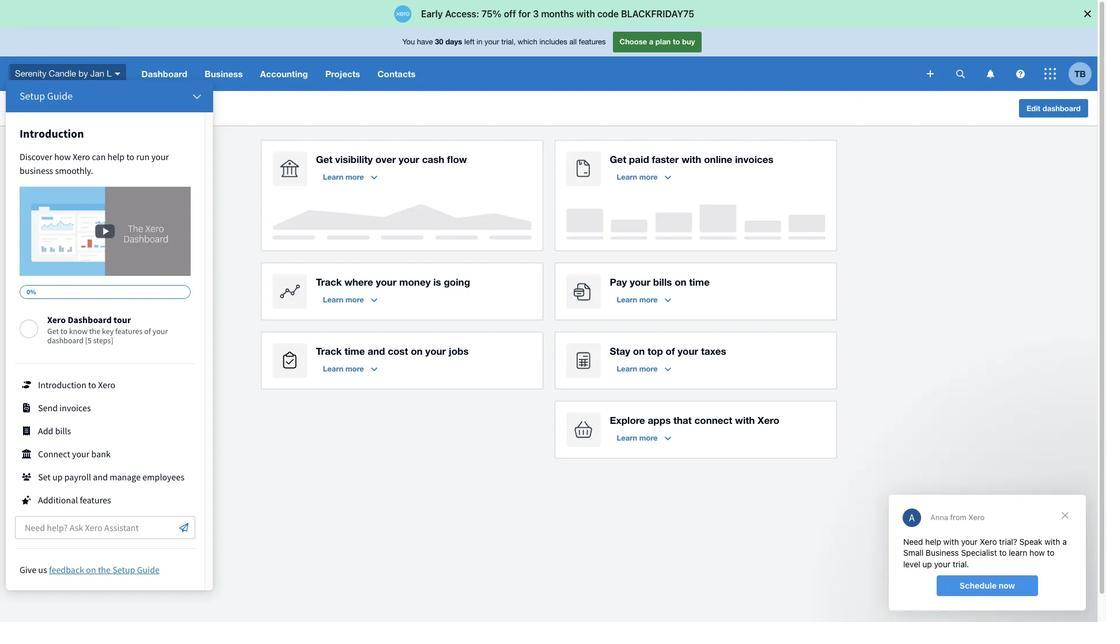 Task type: describe. For each thing, give the bounding box(es) containing it.
connect
[[695, 414, 732, 426]]

get for get visibility over your cash flow
[[316, 153, 333, 165]]

flow
[[447, 153, 467, 165]]

learn more for your
[[617, 295, 658, 304]]

projects icon image
[[272, 343, 307, 378]]

edit
[[1027, 104, 1041, 113]]

track time and cost on your jobs
[[316, 345, 469, 357]]

1 vertical spatial with
[[735, 414, 755, 426]]

tb
[[1075, 68, 1086, 79]]

paid
[[629, 153, 649, 165]]

explore
[[610, 414, 645, 426]]

to
[[673, 37, 680, 46]]

choose a plan to buy
[[620, 37, 695, 46]]

track money icon image
[[272, 274, 307, 309]]

learn for on
[[617, 364, 637, 373]]

apps
[[648, 414, 671, 426]]

1 vertical spatial serenity candle by jan l
[[9, 102, 125, 114]]

taxes icon image
[[566, 343, 601, 378]]

cost
[[388, 345, 408, 357]]

learn more button for apps
[[610, 429, 678, 447]]

more for apps
[[639, 433, 658, 442]]

projects
[[325, 69, 360, 79]]

choose
[[620, 37, 647, 46]]

get visibility over your cash flow
[[316, 153, 467, 165]]

learn more button for visibility
[[316, 168, 384, 186]]

by inside popup button
[[79, 68, 88, 78]]

jobs
[[449, 345, 469, 357]]

your right over
[[399, 153, 419, 165]]

1 vertical spatial l
[[119, 102, 125, 114]]

stay
[[610, 345, 630, 357]]

more for your
[[639, 295, 658, 304]]

learn more for paid
[[617, 172, 658, 181]]

track for track where your money is going
[[316, 276, 342, 288]]

1 horizontal spatial svg image
[[956, 69, 965, 78]]

a
[[649, 37, 653, 46]]

serenity inside popup button
[[15, 68, 46, 78]]

banking icon image
[[272, 152, 307, 186]]

l inside popup button
[[107, 68, 112, 78]]

online
[[704, 153, 732, 165]]

learn for visibility
[[323, 172, 343, 181]]

dashboard
[[141, 69, 187, 79]]

more for where
[[346, 295, 364, 304]]

learn more for apps
[[617, 433, 658, 442]]

business button
[[196, 56, 251, 91]]

learn for paid
[[617, 172, 637, 181]]

your left jobs
[[425, 345, 446, 357]]

dashboard link
[[133, 56, 196, 91]]

learn more for where
[[323, 295, 364, 304]]

learn for where
[[323, 295, 343, 304]]

banner containing tb
[[0, 28, 1098, 91]]

taxes
[[701, 345, 726, 357]]

learn more for time
[[323, 364, 364, 373]]

learn more button for your
[[610, 290, 678, 309]]

projects button
[[317, 56, 369, 91]]

learn more button for time
[[316, 360, 384, 378]]

30
[[435, 37, 443, 46]]

is
[[433, 276, 441, 288]]

get for get paid faster with online invoices
[[610, 153, 626, 165]]

which
[[518, 38, 537, 46]]

add-ons icon image
[[566, 413, 601, 447]]

learn for your
[[617, 295, 637, 304]]

business
[[205, 69, 243, 79]]

all
[[569, 38, 577, 46]]



Task type: locate. For each thing, give the bounding box(es) containing it.
navigation
[[133, 56, 919, 91]]

serenity candle by jan l inside popup button
[[15, 68, 112, 78]]

bills icon image
[[566, 274, 601, 309]]

faster
[[652, 153, 679, 165]]

time
[[689, 276, 710, 288], [344, 345, 365, 357]]

learn more button for on
[[610, 360, 678, 378]]

stay on top of your taxes
[[610, 345, 726, 357]]

get left paid
[[610, 153, 626, 165]]

candle inside popup button
[[49, 68, 76, 78]]

trial,
[[501, 38, 516, 46]]

learn more button down "apps"
[[610, 429, 678, 447]]

svg image
[[956, 69, 965, 78], [927, 70, 934, 77]]

contacts
[[378, 69, 416, 79]]

learn more button down paid
[[610, 168, 678, 186]]

learn more for on
[[617, 364, 658, 373]]

l
[[107, 68, 112, 78], [119, 102, 125, 114]]

with
[[682, 153, 701, 165], [735, 414, 755, 426]]

more for visibility
[[346, 172, 364, 181]]

1 vertical spatial by
[[86, 102, 97, 114]]

0 vertical spatial dialog
[[0, 0, 1106, 28]]

invoices preview bar graph image
[[566, 205, 825, 240]]

more down where
[[346, 295, 364, 304]]

accounting
[[260, 69, 308, 79]]

0 horizontal spatial with
[[682, 153, 701, 165]]

learn more button for where
[[316, 290, 384, 309]]

accounting button
[[251, 56, 317, 91]]

1 horizontal spatial get
[[610, 153, 626, 165]]

xero
[[758, 414, 779, 426]]

learn more down visibility
[[323, 172, 364, 181]]

your
[[485, 38, 499, 46], [399, 153, 419, 165], [376, 276, 397, 288], [630, 276, 650, 288], [425, 345, 446, 357], [678, 345, 698, 357]]

navigation inside banner
[[133, 56, 919, 91]]

dashboard
[[1043, 104, 1081, 113]]

jan inside popup button
[[90, 68, 104, 78]]

learn more down paid
[[617, 172, 658, 181]]

0 vertical spatial jan
[[90, 68, 104, 78]]

contacts button
[[369, 56, 424, 91]]

2 get from the left
[[610, 153, 626, 165]]

0 vertical spatial time
[[689, 276, 710, 288]]

0 vertical spatial candle
[[49, 68, 76, 78]]

1 vertical spatial dialog
[[889, 495, 1086, 611]]

get paid faster with online invoices
[[610, 153, 774, 165]]

over
[[375, 153, 396, 165]]

track for track time and cost on your jobs
[[316, 345, 342, 357]]

features
[[579, 38, 606, 46]]

track left where
[[316, 276, 342, 288]]

your right of
[[678, 345, 698, 357]]

0 horizontal spatial svg image
[[927, 70, 934, 77]]

your right in
[[485, 38, 499, 46]]

1 vertical spatial serenity
[[9, 102, 47, 114]]

learn more button down where
[[316, 290, 384, 309]]

0 horizontal spatial get
[[316, 153, 333, 165]]

1 vertical spatial jan
[[99, 102, 116, 114]]

track right projects icon
[[316, 345, 342, 357]]

and
[[368, 345, 385, 357]]

1 vertical spatial time
[[344, 345, 365, 357]]

0 vertical spatial l
[[107, 68, 112, 78]]

0 vertical spatial serenity
[[15, 68, 46, 78]]

track where your money is going
[[316, 276, 470, 288]]

top
[[648, 345, 663, 357]]

1 vertical spatial track
[[316, 345, 342, 357]]

learn more button for paid
[[610, 168, 678, 186]]

learn down the stay
[[617, 364, 637, 373]]

learn right track money icon
[[323, 295, 343, 304]]

1 vertical spatial candle
[[50, 102, 83, 114]]

where
[[344, 276, 373, 288]]

0 vertical spatial by
[[79, 68, 88, 78]]

more
[[346, 172, 364, 181], [639, 172, 658, 181], [346, 295, 364, 304], [639, 295, 658, 304], [346, 364, 364, 373], [639, 364, 658, 373], [639, 433, 658, 442]]

learn more button down visibility
[[316, 168, 384, 186]]

explore apps that connect with xero
[[610, 414, 779, 426]]

learn right projects icon
[[323, 364, 343, 373]]

svg image inside serenity candle by jan l popup button
[[114, 72, 120, 75]]

0 vertical spatial track
[[316, 276, 342, 288]]

0 horizontal spatial on
[[411, 345, 423, 357]]

learn more button down top
[[610, 360, 678, 378]]

more down "apps"
[[639, 433, 658, 442]]

serenity candle by jan l
[[15, 68, 112, 78], [9, 102, 125, 114]]

includes
[[539, 38, 567, 46]]

learn more for visibility
[[323, 172, 364, 181]]

bills
[[653, 276, 672, 288]]

learn more down the track time and cost on your jobs
[[323, 364, 364, 373]]

learn more button down and
[[316, 360, 384, 378]]

money
[[399, 276, 431, 288]]

learn more down the stay
[[617, 364, 658, 373]]

0 horizontal spatial l
[[107, 68, 112, 78]]

1 get from the left
[[316, 153, 333, 165]]

learn more button down pay your bills on time
[[610, 290, 678, 309]]

get
[[316, 153, 333, 165], [610, 153, 626, 165]]

tb button
[[1069, 56, 1098, 91]]

2 track from the top
[[316, 345, 342, 357]]

your inside 'you have 30 days left in your trial, which includes all features'
[[485, 38, 499, 46]]

edit dashboard button
[[1019, 99, 1088, 118]]

get left visibility
[[316, 153, 333, 165]]

learn for apps
[[617, 433, 637, 442]]

buy
[[682, 37, 695, 46]]

cash
[[422, 153, 444, 165]]

on
[[675, 276, 687, 288], [411, 345, 423, 357], [633, 345, 645, 357]]

more down the track time and cost on your jobs
[[346, 364, 364, 373]]

serenity
[[15, 68, 46, 78], [9, 102, 47, 114]]

on left top
[[633, 345, 645, 357]]

0 horizontal spatial time
[[344, 345, 365, 357]]

of
[[666, 345, 675, 357]]

learn down visibility
[[323, 172, 343, 181]]

time left and
[[344, 345, 365, 357]]

more down visibility
[[346, 172, 364, 181]]

on right cost
[[411, 345, 423, 357]]

navigation containing dashboard
[[133, 56, 919, 91]]

banking preview line graph image
[[272, 205, 531, 240]]

serenity candle by jan l button
[[0, 56, 133, 91]]

that
[[673, 414, 692, 426]]

your right pay
[[630, 276, 650, 288]]

with right 'faster'
[[682, 153, 701, 165]]

in
[[477, 38, 482, 46]]

edit dashboard
[[1027, 104, 1081, 113]]

time right bills
[[689, 276, 710, 288]]

you have 30 days left in your trial, which includes all features
[[402, 37, 606, 46]]

svg image
[[1045, 68, 1056, 80], [987, 69, 994, 78], [1016, 69, 1025, 78], [114, 72, 120, 75]]

you
[[402, 38, 415, 46]]

learn more down explore
[[617, 433, 658, 442]]

learn down paid
[[617, 172, 637, 181]]

learn more down pay
[[617, 295, 658, 304]]

visibility
[[335, 153, 373, 165]]

jan
[[90, 68, 104, 78], [99, 102, 116, 114]]

by
[[79, 68, 88, 78], [86, 102, 97, 114]]

more down top
[[639, 364, 658, 373]]

more down pay your bills on time
[[639, 295, 658, 304]]

learn more down where
[[323, 295, 364, 304]]

invoices icon image
[[566, 152, 601, 186]]

pay your bills on time
[[610, 276, 710, 288]]

invoices
[[735, 153, 774, 165]]

1 horizontal spatial l
[[119, 102, 125, 114]]

your right where
[[376, 276, 397, 288]]

more down paid
[[639, 172, 658, 181]]

days
[[445, 37, 462, 46]]

learn for time
[[323, 364, 343, 373]]

learn down pay
[[617, 295, 637, 304]]

candle
[[49, 68, 76, 78], [50, 102, 83, 114]]

learn more
[[323, 172, 364, 181], [617, 172, 658, 181], [323, 295, 364, 304], [617, 295, 658, 304], [323, 364, 364, 373], [617, 364, 658, 373], [617, 433, 658, 442]]

track
[[316, 276, 342, 288], [316, 345, 342, 357]]

more for time
[[346, 364, 364, 373]]

0 vertical spatial serenity candle by jan l
[[15, 68, 112, 78]]

learn more button
[[316, 168, 384, 186], [610, 168, 678, 186], [316, 290, 384, 309], [610, 290, 678, 309], [316, 360, 384, 378], [610, 360, 678, 378], [610, 429, 678, 447]]

plan
[[656, 37, 671, 46]]

dialog
[[0, 0, 1106, 28], [889, 495, 1086, 611]]

2 horizontal spatial on
[[675, 276, 687, 288]]

banner
[[0, 28, 1098, 91]]

left
[[464, 38, 475, 46]]

learn down explore
[[617, 433, 637, 442]]

going
[[444, 276, 470, 288]]

1 horizontal spatial time
[[689, 276, 710, 288]]

have
[[417, 38, 433, 46]]

more for on
[[639, 364, 658, 373]]

on right bills
[[675, 276, 687, 288]]

more for paid
[[639, 172, 658, 181]]

0 vertical spatial with
[[682, 153, 701, 165]]

1 horizontal spatial on
[[633, 345, 645, 357]]

1 track from the top
[[316, 276, 342, 288]]

1 horizontal spatial with
[[735, 414, 755, 426]]

pay
[[610, 276, 627, 288]]

with left xero
[[735, 414, 755, 426]]

learn
[[323, 172, 343, 181], [617, 172, 637, 181], [323, 295, 343, 304], [617, 295, 637, 304], [323, 364, 343, 373], [617, 364, 637, 373], [617, 433, 637, 442]]



Task type: vqa. For each thing, say whether or not it's contained in the screenshot.
more related to paid
yes



